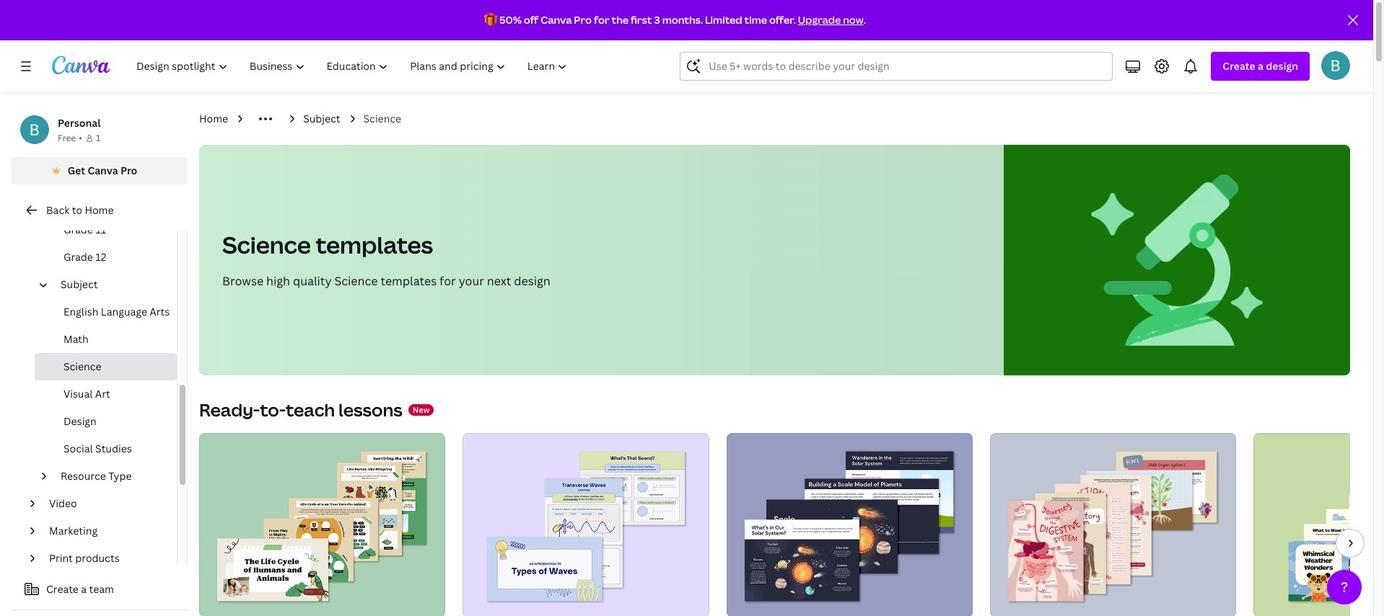 Task type: describe. For each thing, give the bounding box(es) containing it.
subject inside button
[[61, 278, 98, 292]]

🎁 50% off canva pro for the first 3 months. limited time offer. upgrade now .
[[484, 13, 866, 27]]

browse
[[222, 273, 263, 289]]

video link
[[43, 491, 168, 518]]

grade 12 link
[[35, 244, 177, 271]]

next
[[487, 273, 511, 289]]

visual art
[[64, 388, 110, 401]]

create a design button
[[1211, 52, 1310, 81]]

a for design
[[1258, 59, 1264, 73]]

studies
[[95, 442, 132, 456]]

video
[[49, 497, 77, 511]]

resource
[[61, 470, 106, 483]]

1 horizontal spatial pro
[[574, 13, 592, 27]]

art
[[95, 388, 110, 401]]

1 vertical spatial templates
[[381, 273, 437, 289]]

lessons
[[338, 398, 402, 422]]

teach
[[286, 398, 335, 422]]

time
[[744, 13, 767, 27]]

top level navigation element
[[127, 52, 580, 81]]

free
[[58, 132, 76, 144]]

a for team
[[81, 583, 87, 597]]

🎁
[[484, 13, 497, 27]]

grade for grade 11
[[64, 223, 93, 237]]

grade 11 link
[[35, 216, 177, 244]]

•
[[79, 132, 82, 144]]

science down top level navigation element
[[363, 112, 401, 126]]

0 vertical spatial home
[[199, 112, 228, 126]]

language
[[101, 305, 147, 319]]

upgrade now button
[[798, 13, 864, 27]]

english language arts link
[[35, 299, 177, 326]]

1
[[96, 132, 100, 144]]

math link
[[35, 326, 177, 354]]

50%
[[499, 13, 522, 27]]

11
[[96, 223, 106, 237]]

home link
[[199, 111, 228, 127]]

for for pro
[[594, 13, 610, 27]]

the
[[612, 13, 629, 27]]

to
[[72, 204, 82, 217]]

create a team
[[46, 583, 114, 597]]

grade 11
[[64, 223, 106, 237]]

for for templates
[[440, 273, 456, 289]]

social studies
[[64, 442, 132, 456]]

weather image
[[1254, 434, 1384, 617]]

first
[[631, 13, 652, 27]]

high
[[266, 273, 290, 289]]

the solar system image
[[726, 434, 973, 617]]

get canva pro button
[[12, 157, 188, 185]]

visual art link
[[35, 381, 177, 408]]

print products link
[[43, 546, 168, 573]]

browse high quality science templates for your next design
[[222, 273, 550, 289]]



Task type: vqa. For each thing, say whether or not it's contained in the screenshot.
Grade 11 Grade
yes



Task type: locate. For each thing, give the bounding box(es) containing it.
back to home link
[[12, 196, 188, 225]]

0 horizontal spatial canva
[[88, 164, 118, 178]]

0 vertical spatial subject
[[303, 112, 340, 126]]

arts
[[150, 305, 170, 319]]

offer.
[[769, 13, 796, 27]]

design inside dropdown button
[[1266, 59, 1298, 73]]

canva right the off
[[541, 13, 572, 27]]

for
[[594, 13, 610, 27], [440, 273, 456, 289]]

grade
[[64, 223, 93, 237], [64, 250, 93, 264]]

1 horizontal spatial canva
[[541, 13, 572, 27]]

1 vertical spatial subject
[[61, 278, 98, 292]]

design
[[64, 415, 97, 429]]

pro left 'the'
[[574, 13, 592, 27]]

0 horizontal spatial home
[[85, 204, 114, 217]]

create a design
[[1223, 59, 1298, 73]]

create inside create a design dropdown button
[[1223, 59, 1255, 73]]

2 grade from the top
[[64, 250, 93, 264]]

1 grade from the top
[[64, 223, 93, 237]]

to-
[[260, 398, 286, 422]]

1 vertical spatial create
[[46, 583, 79, 597]]

templates up browse high quality science templates for your next design
[[316, 229, 433, 261]]

ready-to-teach lessons
[[199, 398, 402, 422]]

grade left 12
[[64, 250, 93, 264]]

back to home
[[46, 204, 114, 217]]

0 vertical spatial for
[[594, 13, 610, 27]]

subject up english
[[61, 278, 98, 292]]

0 vertical spatial templates
[[316, 229, 433, 261]]

print products
[[49, 552, 120, 566]]

1 vertical spatial pro
[[120, 164, 137, 178]]

english
[[64, 305, 98, 319]]

pro inside get canva pro button
[[120, 164, 137, 178]]

math
[[64, 333, 89, 346]]

0 vertical spatial pro
[[574, 13, 592, 27]]

team
[[89, 583, 114, 597]]

design left the brad klo image
[[1266, 59, 1298, 73]]

12
[[96, 250, 106, 264]]

create inside "create a team" button
[[46, 583, 79, 597]]

create for create a team
[[46, 583, 79, 597]]

0 vertical spatial design
[[1266, 59, 1298, 73]]

social
[[64, 442, 93, 456]]

0 horizontal spatial for
[[440, 273, 456, 289]]

marketing
[[49, 525, 97, 538]]

1 horizontal spatial design
[[1266, 59, 1298, 73]]

months.
[[662, 13, 703, 27]]

0 vertical spatial a
[[1258, 59, 1264, 73]]

0 horizontal spatial create
[[46, 583, 79, 597]]

science up visual art in the left bottom of the page
[[64, 360, 101, 374]]

science templates
[[222, 229, 433, 261]]

products
[[75, 552, 120, 566]]

design
[[1266, 59, 1298, 73], [514, 273, 550, 289]]

grade down to
[[64, 223, 93, 237]]

visual
[[64, 388, 93, 401]]

social studies link
[[35, 436, 177, 463]]

ready-
[[199, 398, 260, 422]]

science up high
[[222, 229, 311, 261]]

pro
[[574, 13, 592, 27], [120, 164, 137, 178]]

resource type
[[61, 470, 132, 483]]

1 horizontal spatial a
[[1258, 59, 1264, 73]]

a
[[1258, 59, 1264, 73], [81, 583, 87, 597]]

a inside button
[[81, 583, 87, 597]]

a inside dropdown button
[[1258, 59, 1264, 73]]

canva
[[541, 13, 572, 27], [88, 164, 118, 178]]

design link
[[35, 408, 177, 436]]

upgrade
[[798, 13, 841, 27]]

design right next
[[514, 273, 550, 289]]

0 vertical spatial create
[[1223, 59, 1255, 73]]

0 horizontal spatial a
[[81, 583, 87, 597]]

get
[[68, 164, 85, 178]]

3
[[654, 13, 660, 27]]

subject down top level navigation element
[[303, 112, 340, 126]]

1 horizontal spatial for
[[594, 13, 610, 27]]

1 vertical spatial design
[[514, 273, 550, 289]]

science right quality
[[334, 273, 378, 289]]

science
[[363, 112, 401, 126], [222, 229, 311, 261], [334, 273, 378, 289], [64, 360, 101, 374]]

1 vertical spatial home
[[85, 204, 114, 217]]

.
[[864, 13, 866, 27]]

0 horizontal spatial pro
[[120, 164, 137, 178]]

canva inside button
[[88, 164, 118, 178]]

now
[[843, 13, 864, 27]]

grade 12
[[64, 250, 106, 264]]

limited
[[705, 13, 742, 27]]

1 horizontal spatial create
[[1223, 59, 1255, 73]]

back
[[46, 204, 69, 217]]

plant and human body systems image
[[990, 434, 1236, 617]]

life cycles image
[[199, 434, 445, 617]]

1 vertical spatial canva
[[88, 164, 118, 178]]

for left 'the'
[[594, 13, 610, 27]]

print
[[49, 552, 73, 566]]

None search field
[[680, 52, 1113, 81]]

create for create a design
[[1223, 59, 1255, 73]]

templates left your at the left top of page
[[381, 273, 437, 289]]

type
[[108, 470, 132, 483]]

1 vertical spatial grade
[[64, 250, 93, 264]]

for left your at the left top of page
[[440, 273, 456, 289]]

Search search field
[[709, 53, 1104, 80]]

resource type button
[[55, 463, 168, 491]]

create a team button
[[12, 576, 188, 605]]

1 vertical spatial for
[[440, 273, 456, 289]]

personal
[[58, 116, 101, 130]]

create
[[1223, 59, 1255, 73], [46, 583, 79, 597]]

get canva pro
[[68, 164, 137, 178]]

pro up back to home link
[[120, 164, 137, 178]]

1 horizontal spatial subject
[[303, 112, 340, 126]]

1 horizontal spatial home
[[199, 112, 228, 126]]

1 vertical spatial a
[[81, 583, 87, 597]]

home
[[199, 112, 228, 126], [85, 204, 114, 217]]

0 horizontal spatial subject
[[61, 278, 98, 292]]

0 horizontal spatial design
[[514, 273, 550, 289]]

off
[[524, 13, 538, 27]]

canva right get
[[88, 164, 118, 178]]

free •
[[58, 132, 82, 144]]

marketing link
[[43, 518, 168, 546]]

english language arts
[[64, 305, 170, 319]]

0 vertical spatial grade
[[64, 223, 93, 237]]

quality
[[293, 273, 332, 289]]

0 vertical spatial canva
[[541, 13, 572, 27]]

subject
[[303, 112, 340, 126], [61, 278, 98, 292]]

brad klo image
[[1321, 51, 1350, 80]]

your
[[459, 273, 484, 289]]

templates
[[316, 229, 433, 261], [381, 273, 437, 289]]

grade for grade 12
[[64, 250, 93, 264]]

introduction to waves image
[[463, 434, 709, 617]]

subject button
[[55, 271, 168, 299]]

new
[[413, 405, 430, 416]]



